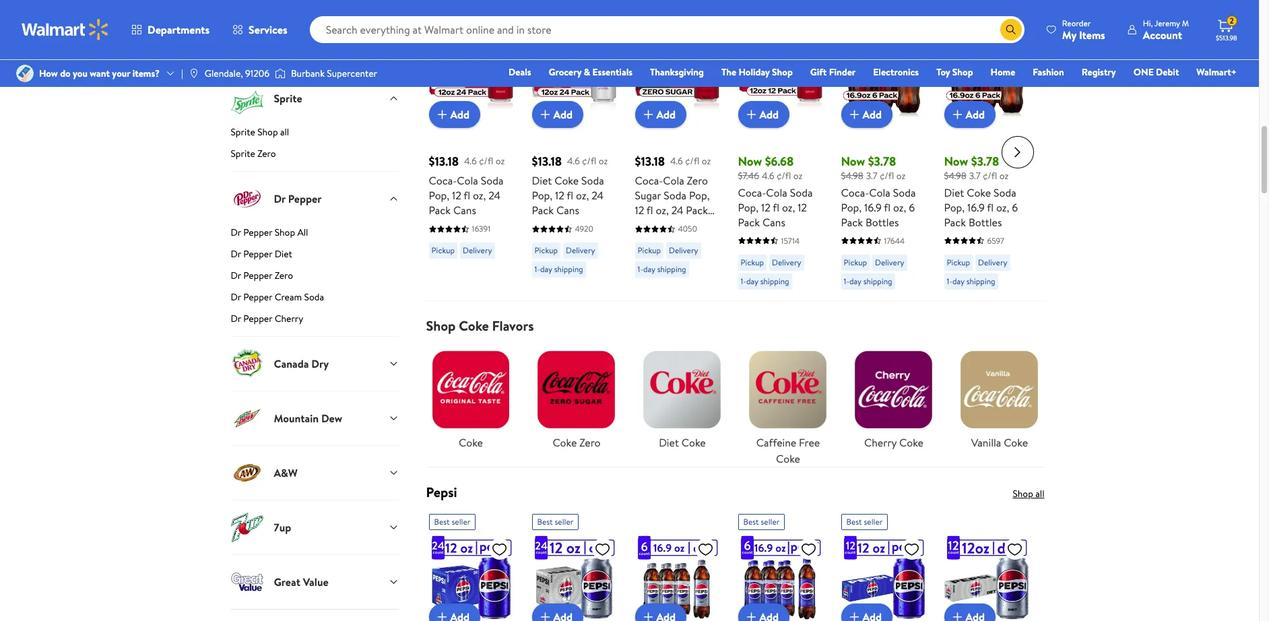 Task type: locate. For each thing, give the bounding box(es) containing it.
0 horizontal spatial now
[[738, 153, 763, 170]]

16.9 for cola
[[865, 200, 882, 215]]

pack inside now $3.78 $4.98 3.7 ¢/fl oz diet coke soda pop, 16.9 fl oz, 6 pack bottles
[[945, 215, 967, 230]]

shop all
[[1013, 487, 1045, 501]]

delivery down 4920
[[566, 245, 595, 256]]

my
[[1063, 27, 1077, 42]]

best up diet pepsi soda pop, 12 fl oz, 24 pack cans image
[[538, 516, 553, 528]]

pop, inside now $3.78 $4.98 3.7 ¢/fl oz coca-cola soda pop, 16.9 fl oz, 6 pack bottles
[[841, 200, 862, 215]]

add button for coca-cola soda pop, 16.9 fl oz, 6 pack bottles
[[841, 101, 893, 128]]

$3.78 inside now $3.78 $4.98 3.7 ¢/fl oz diet coke soda pop, 16.9 fl oz, 6 pack bottles
[[972, 153, 1000, 170]]

add to cart image for the pepsi soda pop, 12 fl oz cans, 24 pack image
[[434, 609, 451, 621]]

3.7 inside now $3.78 $4.98 3.7 ¢/fl oz coca-cola soda pop, 16.9 fl oz, 6 pack bottles
[[867, 169, 878, 183]]

cans
[[454, 203, 476, 218], [557, 203, 580, 218], [763, 215, 786, 230], [635, 218, 658, 233]]

free
[[799, 435, 820, 450]]

all
[[280, 125, 289, 139], [1036, 487, 1045, 501]]

0 horizontal spatial 6
[[909, 200, 915, 215]]

¢/fl inside now $3.78 $4.98 3.7 ¢/fl oz coca-cola soda pop, 16.9 fl oz, 6 pack bottles
[[880, 169, 895, 183]]

dr up dr pepper diet
[[231, 226, 241, 239]]

cans down sugar at the top
[[635, 218, 658, 233]]

soda inside '$13.18 4.6 ¢/fl oz diet coke soda pop, 12 fl oz, 24 pack cans'
[[582, 174, 604, 188]]

pepper up the dr pepper zero at top left
[[243, 247, 273, 261]]

oz inside now $3.78 $4.98 3.7 ¢/fl oz diet coke soda pop, 16.9 fl oz, 6 pack bottles
[[1000, 169, 1009, 183]]

great value button
[[231, 555, 399, 609]]

pack for $13.18 4.6 ¢/fl oz coca-cola zero sugar soda pop, 12 fl oz, 24 pack cans
[[686, 203, 708, 218]]

dr down the dr pepper zero at top left
[[231, 290, 241, 304]]

12
[[452, 188, 462, 203], [555, 188, 565, 203], [762, 200, 771, 215], [798, 200, 807, 215], [635, 203, 645, 218]]

1-day shipping down 4920
[[535, 264, 583, 275]]

home link
[[985, 65, 1022, 80]]

cherry inside list
[[865, 435, 897, 450]]

0 vertical spatial cherry
[[255, 25, 283, 38]]

now
[[738, 153, 763, 170], [841, 153, 866, 170], [945, 153, 969, 170]]

pepper down the dr pepper zero at top left
[[243, 290, 273, 304]]

6
[[909, 200, 915, 215], [1012, 200, 1018, 215]]

soda down the $6.68
[[790, 185, 813, 200]]

shipping for coca-cola soda pop, 16.9 fl oz, 6 pack bottles
[[864, 276, 893, 287]]

seller up the holiday shop link
[[761, 14, 780, 25]]

4.6 for coca-cola soda pop, 12 fl oz, 24 pack cans
[[464, 154, 477, 168]]

oz,
[[473, 188, 486, 203], [576, 188, 589, 203], [783, 200, 796, 215], [894, 200, 907, 215], [997, 200, 1010, 215], [656, 203, 669, 218]]

2 bottles from the left
[[969, 215, 1003, 230]]

 image right |
[[189, 68, 199, 79]]

3.7 inside now $3.78 $4.98 3.7 ¢/fl oz diet coke soda pop, 16.9 fl oz, 6 pack bottles
[[970, 169, 981, 183]]

sprite down sprite shop all
[[231, 147, 255, 160]]

pepper
[[288, 191, 322, 206], [243, 226, 273, 239], [243, 247, 273, 261], [243, 269, 273, 282], [243, 290, 273, 304], [243, 312, 273, 326]]

1 horizontal spatial $3.78
[[972, 153, 1000, 170]]

3 add button from the left
[[635, 101, 687, 128]]

fl
[[464, 188, 471, 203], [567, 188, 574, 203], [773, 200, 780, 215], [885, 200, 891, 215], [988, 200, 994, 215], [647, 203, 654, 218]]

cola inside $13.18 4.6 ¢/fl oz coca-cola zero sugar soda pop, 12 fl oz, 24 pack cans
[[663, 174, 685, 188]]

oz
[[496, 154, 505, 168], [599, 154, 608, 168], [702, 154, 711, 168], [794, 169, 803, 183], [897, 169, 906, 183], [1000, 169, 1009, 183]]

best seller for coca-cola zero sugar soda pop, 12 fl oz, 24 pack cans image
[[641, 14, 677, 25]]

 image right the 91206
[[275, 67, 286, 80]]

coke
[[555, 174, 579, 188], [967, 185, 992, 200], [459, 317, 489, 335], [459, 435, 483, 450], [553, 435, 577, 450], [682, 435, 706, 450], [900, 435, 924, 450], [1004, 435, 1029, 450], [776, 452, 801, 466]]

 image for burbank supercenter
[[275, 67, 286, 80]]

0 horizontal spatial $3.78
[[869, 153, 897, 170]]

24 up 4050
[[672, 203, 684, 218]]

best seller up pepsi cola soda pop, 12 oz, 12 pack cans image
[[847, 516, 883, 528]]

search icon image
[[1006, 24, 1017, 35]]

4.6 inside $13.18 4.6 ¢/fl oz coca-cola soda pop, 12 fl oz, 24 pack cans
[[464, 154, 477, 168]]

cans inside '$13.18 4.6 ¢/fl oz diet coke soda pop, 12 fl oz, 24 pack cans'
[[557, 203, 580, 218]]

add to favorites list, coca-cola soda pop, 12 fl oz, 24 pack cans image
[[492, 39, 508, 56]]

0 horizontal spatial 3.7
[[867, 169, 878, 183]]

pack inside $13.18 4.6 ¢/fl oz coca-cola zero sugar soda pop, 12 fl oz, 24 pack cans
[[686, 203, 708, 218]]

soda down the next slide for product carousel list image
[[994, 185, 1017, 200]]

departments button
[[120, 13, 221, 46]]

cola up 16391
[[457, 174, 478, 188]]

add to cart image
[[434, 107, 451, 123], [950, 107, 966, 123], [641, 609, 657, 621], [847, 609, 863, 621], [950, 609, 966, 621]]

shop
[[772, 65, 793, 79], [953, 65, 974, 79], [258, 125, 278, 139], [275, 226, 295, 239], [426, 317, 456, 335], [1013, 487, 1034, 501]]

12 inside $13.18 4.6 ¢/fl oz coca-cola zero sugar soda pop, 12 fl oz, 24 pack cans
[[635, 203, 645, 218]]

2 $13.18 from the left
[[532, 153, 562, 170]]

day for diet coke soda pop, 12 fl oz, 24 pack cans
[[541, 264, 553, 275]]

nitro
[[255, 46, 276, 60]]

seller up diet pepsi soda pop, 12 fl oz, 24 pack cans image
[[555, 516, 574, 528]]

2 3.7 from the left
[[970, 169, 981, 183]]

shipping down 17644
[[864, 276, 893, 287]]

pepper for dr pepper zero
[[243, 269, 273, 282]]

2 $4.98 from the left
[[945, 169, 967, 183]]

sprite for sprite
[[274, 91, 302, 106]]

one debit link
[[1128, 65, 1186, 80]]

dr for dr pepper cream soda
[[231, 290, 241, 304]]

2 horizontal spatial now
[[945, 153, 969, 170]]

seller for coca-cola soda pop, 12 fl oz, 12 pack cans image
[[761, 14, 780, 25]]

$3.78
[[869, 153, 897, 170], [972, 153, 1000, 170]]

day for coca-cola soda pop, 16.9 fl oz, 6 pack bottles
[[850, 276, 862, 287]]

2 add button from the left
[[532, 101, 584, 128]]

0 vertical spatial sprite
[[274, 91, 302, 106]]

gift finder
[[811, 65, 856, 79]]

1-day shipping for diet coke soda pop, 12 fl oz, 24 pack cans
[[535, 264, 583, 275]]

now $3.78 $4.98 3.7 ¢/fl oz coca-cola soda pop, 16.9 fl oz, 6 pack bottles
[[841, 153, 916, 230]]

3 add from the left
[[657, 107, 676, 122]]

delivery
[[463, 245, 492, 256], [566, 245, 595, 256], [669, 245, 699, 256], [772, 257, 802, 268], [876, 257, 905, 268], [979, 257, 1008, 268]]

pack inside now $3.78 $4.98 3.7 ¢/fl oz coca-cola soda pop, 16.9 fl oz, 6 pack bottles
[[841, 215, 863, 230]]

cola down the $6.68
[[767, 185, 788, 200]]

sprite down burbank
[[274, 91, 302, 106]]

pepsi
[[231, 25, 252, 38], [231, 46, 252, 60], [426, 483, 457, 501]]

dr down dr pepper cream soda
[[231, 312, 241, 326]]

best up coca-cola soda pop, 12 fl oz, 24 pack cans image
[[434, 14, 450, 25]]

best seller
[[434, 14, 471, 25], [538, 14, 574, 25], [641, 14, 677, 25], [744, 14, 780, 25], [847, 14, 883, 25], [950, 14, 986, 25], [434, 516, 471, 528], [538, 516, 574, 528], [744, 516, 780, 528], [847, 516, 883, 528]]

1 vertical spatial pepsi
[[231, 46, 252, 60]]

3.7
[[867, 169, 878, 183], [970, 169, 981, 183]]

oz inside now $6.68 $7.46 4.6 ¢/fl oz coca-cola soda pop, 12 fl oz, 12 pack cans
[[794, 169, 803, 183]]

best seller up pepsi soda, 16.9 fl oz, 6 count "image"
[[744, 516, 780, 528]]

pepper inside dropdown button
[[288, 191, 322, 206]]

24 up 16391
[[489, 188, 501, 203]]

delivery for coca-cola soda pop, 16.9 fl oz, 6 pack bottles
[[876, 257, 905, 268]]

seller up pepsi cola soda pop, 12 oz, 12 pack cans image
[[864, 516, 883, 528]]

dr for dr pepper cherry
[[231, 312, 241, 326]]

best up grocery
[[538, 14, 553, 25]]

$13.18 inside '$13.18 4.6 ¢/fl oz diet coke soda pop, 12 fl oz, 24 pack cans'
[[532, 153, 562, 170]]

24 inside '$13.18 4.6 ¢/fl oz diet coke soda pop, 12 fl oz, 24 pack cans'
[[592, 188, 604, 203]]

1 horizontal spatial $13.18
[[532, 153, 562, 170]]

1 horizontal spatial now
[[841, 153, 866, 170]]

2 horizontal spatial $13.18
[[635, 153, 665, 170]]

 image
[[275, 67, 286, 80], [189, 68, 199, 79]]

1 horizontal spatial $4.98
[[945, 169, 967, 183]]

16.9
[[865, 200, 882, 215], [968, 200, 985, 215]]

1 16.9 from the left
[[865, 200, 882, 215]]

0 horizontal spatial 16.9
[[865, 200, 882, 215]]

best seller for coca-cola soda pop, 12 fl oz, 12 pack cans image
[[744, 14, 780, 25]]

shipping down 6597
[[967, 276, 996, 287]]

coke zero link
[[532, 345, 622, 451]]

delivery for coca-cola soda pop, 12 fl oz, 12 pack cans
[[772, 257, 802, 268]]

great value
[[274, 575, 329, 590]]

2 6 from the left
[[1012, 200, 1018, 215]]

shipping for coca-cola soda pop, 12 fl oz, 12 pack cans
[[761, 276, 790, 287]]

now for now $6.68
[[738, 153, 763, 170]]

24
[[489, 188, 501, 203], [592, 188, 604, 203], [672, 203, 684, 218]]

$4.98 inside now $3.78 $4.98 3.7 ¢/fl oz coca-cola soda pop, 16.9 fl oz, 6 pack bottles
[[841, 169, 864, 183]]

coke link
[[426, 345, 516, 451]]

0 horizontal spatial bottles
[[866, 215, 899, 230]]

6 inside now $3.78 $4.98 3.7 ¢/fl oz diet coke soda pop, 16.9 fl oz, 6 pack bottles
[[1012, 200, 1018, 215]]

best seller for pepsi cola soda pop, 12 oz, 12 pack cans image
[[847, 516, 883, 528]]

best up pepsi soda, 16.9 fl oz, 6 count "image"
[[744, 516, 759, 528]]

seller
[[452, 14, 471, 25], [555, 14, 574, 25], [658, 14, 677, 25], [761, 14, 780, 25], [864, 14, 883, 25], [968, 14, 986, 25], [452, 516, 471, 528], [555, 516, 574, 528], [761, 516, 780, 528], [864, 516, 883, 528]]

delivery down 16391
[[463, 245, 492, 256]]

seller up coca-cola soda pop, 16.9 fl oz, 6 pack bottles 'image'
[[864, 14, 883, 25]]

best seller up the holiday shop link
[[744, 14, 780, 25]]

pop, for now $6.68 $7.46 4.6 ¢/fl oz coca-cola soda pop, 12 fl oz, 12 pack cans
[[738, 200, 759, 215]]

sprite up sprite zero
[[231, 125, 255, 139]]

6 inside now $3.78 $4.98 3.7 ¢/fl oz coca-cola soda pop, 16.9 fl oz, 6 pack bottles
[[909, 200, 915, 215]]

2 vertical spatial cherry
[[865, 435, 897, 450]]

pepper down dr pepper diet
[[243, 269, 273, 282]]

¢/fl inside $13.18 4.6 ¢/fl oz coca-cola soda pop, 12 fl oz, 24 pack cans
[[479, 154, 494, 168]]

sprite inside sprite shop all link
[[231, 125, 255, 139]]

6 add button from the left
[[945, 101, 996, 128]]

day for coca-cola zero sugar soda pop, 12 fl oz, 24 pack cans
[[644, 264, 656, 275]]

shipping
[[554, 264, 583, 275], [658, 264, 687, 275], [761, 276, 790, 287], [864, 276, 893, 287], [967, 276, 996, 287]]

add to favorites list, coca-cola zero sugar soda pop, 12 fl oz, 24 pack cans image
[[698, 39, 714, 56]]

1-day shipping down 17644
[[844, 276, 893, 287]]

best for the diet coke soda pop, 12 fl oz, 24 pack cans image at the top left
[[538, 14, 553, 25]]

diet coke soda pop, 12 fl oz, 24 pack cans image
[[532, 33, 616, 118]]

5 add button from the left
[[841, 101, 893, 128]]

2 add from the left
[[554, 107, 573, 122]]

cola inside now $6.68 $7.46 4.6 ¢/fl oz coca-cola soda pop, 12 fl oz, 12 pack cans
[[767, 185, 788, 200]]

best
[[434, 14, 450, 25], [538, 14, 553, 25], [641, 14, 656, 25], [744, 14, 759, 25], [847, 14, 862, 25], [950, 14, 966, 25], [434, 516, 450, 528], [538, 516, 553, 528], [744, 516, 759, 528], [847, 516, 862, 528]]

soda up 4920
[[582, 174, 604, 188]]

sprite shop all
[[231, 125, 289, 139]]

pepper up dr pepper diet
[[243, 226, 273, 239]]

add for coca-cola soda pop, 12 fl oz, 12 pack cans
[[760, 107, 779, 122]]

oz inside '$13.18 4.6 ¢/fl oz diet coke soda pop, 12 fl oz, 24 pack cans'
[[599, 154, 608, 168]]

1-day shipping for coca-cola soda pop, 16.9 fl oz, 6 pack bottles
[[844, 276, 893, 287]]

1-day shipping down 6597
[[947, 276, 996, 287]]

pepsi for pepsi cherry
[[231, 25, 252, 38]]

burbank
[[291, 67, 325, 80]]

coca-cola soda pop, 16.9 fl oz, 6 pack bottles image
[[841, 33, 926, 118]]

1 $4.98 from the left
[[841, 169, 864, 183]]

shipping down 15714
[[761, 276, 790, 287]]

24 up 4920
[[592, 188, 604, 203]]

cola inside $13.18 4.6 ¢/fl oz coca-cola soda pop, 12 fl oz, 24 pack cans
[[457, 174, 478, 188]]

bottles up 17644
[[866, 215, 899, 230]]

3 now from the left
[[945, 153, 969, 170]]

cola right sugar at the top
[[663, 174, 685, 188]]

add button
[[429, 101, 481, 128], [532, 101, 584, 128], [635, 101, 687, 128], [738, 101, 790, 128], [841, 101, 893, 128], [945, 101, 996, 128]]

pop, inside $13.18 4.6 ¢/fl oz coca-cola zero sugar soda pop, 12 fl oz, 24 pack cans
[[689, 188, 710, 203]]

fl inside now $6.68 $7.46 4.6 ¢/fl oz coca-cola soda pop, 12 fl oz, 12 pack cans
[[773, 200, 780, 215]]

1- for coca-cola zero sugar soda pop, 12 fl oz, 24 pack cans
[[638, 264, 644, 275]]

pickup
[[432, 245, 455, 256], [535, 245, 558, 256], [638, 245, 661, 256], [741, 257, 764, 268], [844, 257, 867, 268], [947, 257, 971, 268]]

oz, inside now $3.78 $4.98 3.7 ¢/fl oz coca-cola soda pop, 16.9 fl oz, 6 pack bottles
[[894, 200, 907, 215]]

2 $3.78 from the left
[[972, 153, 1000, 170]]

best up the pepsi soda pop, 12 fl oz cans, 24 pack image
[[434, 516, 450, 528]]

cola up 17644
[[870, 185, 891, 200]]

2 16.9 from the left
[[968, 200, 985, 215]]

grocery & essentials link
[[543, 65, 639, 80]]

diet coke
[[659, 435, 706, 450]]

pepper down dr pepper cream soda
[[243, 312, 273, 326]]

1 horizontal spatial 16.9
[[968, 200, 985, 215]]

pepper up all
[[288, 191, 322, 206]]

16.9 inside now $3.78 $4.98 3.7 ¢/fl oz coca-cola soda pop, 16.9 fl oz, 6 pack bottles
[[865, 200, 882, 215]]

toy
[[937, 65, 951, 79]]

0 vertical spatial pepsi
[[231, 25, 252, 38]]

canada
[[274, 356, 309, 371]]

dr for dr pepper
[[274, 191, 286, 206]]

dr up 'dr pepper shop all'
[[274, 191, 286, 206]]

best for coca-cola soda pop, 12 fl oz, 12 pack cans image
[[744, 14, 759, 25]]

add to cart image for diet pepsi soda pop, 12 fl oz, 24 pack cans image
[[538, 609, 554, 621]]

seller for coca-cola soda pop, 16.9 fl oz, 6 pack bottles 'image'
[[864, 14, 883, 25]]

delivery down 15714
[[772, 257, 802, 268]]

seller up thanksgiving
[[658, 14, 677, 25]]

best up the thanksgiving link
[[641, 14, 656, 25]]

best seller up coca-cola soda pop, 12 fl oz, 24 pack cans image
[[434, 14, 471, 25]]

want
[[90, 67, 110, 80]]

1 horizontal spatial  image
[[275, 67, 286, 80]]

next slide for product carousel list image
[[1002, 136, 1034, 168]]

walmart image
[[22, 19, 109, 40]]

pepper for dr pepper diet
[[243, 247, 273, 261]]

best for coca-cola soda pop, 12 fl oz, 24 pack cans image
[[434, 14, 450, 25]]

best seller for "diet coke soda pop, 16.9 fl oz, 6 pack bottles" image on the right top
[[950, 14, 986, 25]]

1 horizontal spatial 3.7
[[970, 169, 981, 183]]

zero inside sprite zero link
[[258, 147, 276, 160]]

16391
[[472, 223, 491, 235]]

now for now $3.78
[[841, 153, 866, 170]]

1 horizontal spatial 6
[[1012, 200, 1018, 215]]

diet coke link
[[638, 345, 728, 451]]

pickup for coca-cola soda pop, 12 fl oz, 24 pack cans
[[432, 245, 455, 256]]

best seller up grocery
[[538, 14, 574, 25]]

3 $13.18 from the left
[[635, 153, 665, 170]]

1 horizontal spatial bottles
[[969, 215, 1003, 230]]

coca- inside now $6.68 $7.46 4.6 ¢/fl oz coca-cola soda pop, 12 fl oz, 12 pack cans
[[738, 185, 767, 200]]

soda up 16391
[[481, 174, 504, 188]]

dr pepper diet
[[231, 247, 292, 261]]

fl inside now $3.78 $4.98 3.7 ¢/fl oz coca-cola soda pop, 16.9 fl oz, 6 pack bottles
[[885, 200, 891, 215]]

pack for now $3.78 $4.98 3.7 ¢/fl oz coca-cola soda pop, 16.9 fl oz, 6 pack bottles
[[841, 215, 863, 230]]

fl for $13.18 4.6 ¢/fl oz coca-cola zero sugar soda pop, 12 fl oz, 24 pack cans
[[647, 203, 654, 218]]

¢/fl inside now $3.78 $4.98 3.7 ¢/fl oz diet coke soda pop, 16.9 fl oz, 6 pack bottles
[[983, 169, 998, 183]]

best seller for coca-cola soda pop, 12 fl oz, 24 pack cans image
[[434, 14, 471, 25]]

pepsi nitro link
[[231, 46, 399, 71]]

fl for now $6.68 $7.46 4.6 ¢/fl oz coca-cola soda pop, 12 fl oz, 12 pack cans
[[773, 200, 780, 215]]

1 3.7 from the left
[[867, 169, 878, 183]]

1 vertical spatial all
[[1036, 487, 1045, 501]]

0 horizontal spatial $4.98
[[841, 169, 864, 183]]

shipping down 4920
[[554, 264, 583, 275]]

0 vertical spatial all
[[280, 125, 289, 139]]

caffeine
[[757, 435, 797, 450]]

best up toy shop link
[[950, 14, 966, 25]]

bottles inside now $3.78 $4.98 3.7 ¢/fl oz diet coke soda pop, 16.9 fl oz, 6 pack bottles
[[969, 215, 1003, 230]]

diet pepsi soda pop, 12 fl oz, 24 pack cans image
[[532, 536, 616, 620]]

bottles for cola
[[866, 215, 899, 230]]

0 horizontal spatial 24
[[489, 188, 501, 203]]

sprite inside sprite zero link
[[231, 147, 255, 160]]

shipping for coca-cola zero sugar soda pop, 12 fl oz, 24 pack cans
[[658, 264, 687, 275]]

add to cart image for coca-cola zero sugar soda pop, 12 fl oz, 24 pack cans image
[[641, 107, 657, 123]]

fl for now $3.78 $4.98 3.7 ¢/fl oz coca-cola soda pop, 16.9 fl oz, 6 pack bottles
[[885, 200, 891, 215]]

thanksgiving
[[650, 65, 704, 79]]

2 vertical spatial sprite
[[231, 147, 255, 160]]

cans up 4920
[[557, 203, 580, 218]]

pop,
[[429, 188, 450, 203], [532, 188, 553, 203], [689, 188, 710, 203], [738, 200, 759, 215], [841, 200, 862, 215], [945, 200, 965, 215]]

product group
[[429, 6, 513, 295], [532, 6, 616, 295], [635, 6, 719, 295], [738, 6, 823, 295], [841, 6, 926, 295], [945, 6, 1029, 295], [429, 509, 513, 621], [532, 509, 616, 621], [738, 509, 823, 621], [841, 509, 926, 621]]

oz, inside now $6.68 $7.46 4.6 ¢/fl oz coca-cola soda pop, 12 fl oz, 12 pack cans
[[783, 200, 796, 215]]

4.6 for diet coke soda pop, 12 fl oz, 24 pack cans
[[568, 154, 580, 168]]

now inside now $6.68 $7.46 4.6 ¢/fl oz coca-cola soda pop, 12 fl oz, 12 pack cans
[[738, 153, 763, 170]]

dr inside dropdown button
[[274, 191, 286, 206]]

4.6 inside '$13.18 4.6 ¢/fl oz diet coke soda pop, 12 fl oz, 24 pack cans'
[[568, 154, 580, 168]]

delivery down 17644
[[876, 257, 905, 268]]

cans inside now $6.68 $7.46 4.6 ¢/fl oz coca-cola soda pop, 12 fl oz, 12 pack cans
[[763, 215, 786, 230]]

4 add from the left
[[760, 107, 779, 122]]

2 now from the left
[[841, 153, 866, 170]]

$4.98 inside now $3.78 $4.98 3.7 ¢/fl oz diet coke soda pop, 16.9 fl oz, 6 pack bottles
[[945, 169, 967, 183]]

pickup for coca-cola soda pop, 12 fl oz, 12 pack cans
[[741, 257, 764, 268]]

cans up 16391
[[454, 203, 476, 218]]

best up holiday
[[744, 14, 759, 25]]

1-day shipping down 4050
[[638, 264, 687, 275]]

pop, inside now $3.78 $4.98 3.7 ¢/fl oz diet coke soda pop, 16.9 fl oz, 6 pack bottles
[[945, 200, 965, 215]]

add button for diet coke soda pop, 12 fl oz, 24 pack cans
[[532, 101, 584, 128]]

now $3.78 $4.98 3.7 ¢/fl oz diet coke soda pop, 16.9 fl oz, 6 pack bottles
[[945, 153, 1018, 230]]

1 $3.78 from the left
[[869, 153, 897, 170]]

1 vertical spatial cherry
[[275, 312, 303, 326]]

sprite zero link
[[231, 147, 399, 171]]

delivery for coca-cola soda pop, 12 fl oz, 24 pack cans
[[463, 245, 492, 256]]

dr up the dr pepper zero at top left
[[231, 247, 241, 261]]

dr down dr pepper diet
[[231, 269, 241, 282]]

diet
[[532, 174, 552, 188], [945, 185, 965, 200], [275, 247, 292, 261], [659, 435, 679, 450]]

4 add button from the left
[[738, 101, 790, 128]]

4.6 inside now $6.68 $7.46 4.6 ¢/fl oz coca-cola soda pop, 12 fl oz, 12 pack cans
[[762, 169, 775, 183]]

fl inside $13.18 4.6 ¢/fl oz coca-cola soda pop, 12 fl oz, 24 pack cans
[[464, 188, 471, 203]]

1 horizontal spatial 24
[[592, 188, 604, 203]]

oz, inside now $3.78 $4.98 3.7 ¢/fl oz diet coke soda pop, 16.9 fl oz, 6 pack bottles
[[997, 200, 1010, 215]]

$513.98
[[1217, 33, 1238, 42]]

1- inside product group
[[741, 276, 747, 287]]

cola inside now $3.78 $4.98 3.7 ¢/fl oz coca-cola soda pop, 16.9 fl oz, 6 pack bottles
[[870, 185, 891, 200]]

pepsi soda, 16.9 fl oz, 6 count image
[[738, 536, 823, 620]]

0 horizontal spatial $13.18
[[429, 153, 459, 170]]

add to favorites list, diet pepsi soda, 16.9 oz bottles, 6 count image
[[698, 541, 714, 558]]

24 inside $13.18 4.6 ¢/fl oz coca-cola soda pop, 12 fl oz, 24 pack cans
[[489, 188, 501, 203]]

soda right sugar at the top
[[664, 188, 687, 203]]

seller left search icon
[[968, 14, 986, 25]]

12 inside $13.18 4.6 ¢/fl oz coca-cola soda pop, 12 fl oz, 24 pack cans
[[452, 188, 462, 203]]

now inside now $3.78 $4.98 3.7 ¢/fl oz coca-cola soda pop, 16.9 fl oz, 6 pack bottles
[[841, 153, 866, 170]]

add to cart image for coca-cola soda pop, 16.9 fl oz, 6 pack bottles 'image'
[[847, 107, 863, 123]]

shipping down 4050
[[658, 264, 687, 275]]

24 inside $13.18 4.6 ¢/fl oz coca-cola zero sugar soda pop, 12 fl oz, 24 pack cans
[[672, 203, 684, 218]]

bottles inside now $3.78 $4.98 3.7 ¢/fl oz coca-cola soda pop, 16.9 fl oz, 6 pack bottles
[[866, 215, 899, 230]]

2 vertical spatial pepsi
[[426, 483, 457, 501]]

sprite for sprite zero
[[231, 147, 255, 160]]

6 for cola
[[909, 200, 915, 215]]

4.6
[[464, 154, 477, 168], [568, 154, 580, 168], [671, 154, 683, 168], [762, 169, 775, 183]]

seller up pepsi soda, 16.9 fl oz, 6 count "image"
[[761, 516, 780, 528]]

delivery down 4050
[[669, 245, 699, 256]]

$3.78 inside now $3.78 $4.98 3.7 ¢/fl oz coca-cola soda pop, 16.9 fl oz, 6 pack bottles
[[869, 153, 897, 170]]

pop, inside now $6.68 $7.46 4.6 ¢/fl oz coca-cola soda pop, 12 fl oz, 12 pack cans
[[738, 200, 759, 215]]

pepsi nitro
[[231, 46, 276, 60]]

pepsi inside pepsi nitro link
[[231, 46, 252, 60]]

add button for coca-cola soda pop, 12 fl oz, 24 pack cans
[[429, 101, 481, 128]]

1 vertical spatial sprite
[[231, 125, 255, 139]]

the holiday shop link
[[716, 65, 799, 80]]

pepsi cherry
[[231, 25, 283, 38]]

registry link
[[1076, 65, 1123, 80]]

sprite shop all link
[[231, 125, 399, 144]]

1 6 from the left
[[909, 200, 915, 215]]

best seller up thanksgiving
[[641, 14, 677, 25]]

1 add button from the left
[[429, 101, 481, 128]]

list
[[418, 334, 1053, 467]]

best seller up the pepsi soda pop, 12 fl oz cans, 24 pack image
[[434, 516, 471, 528]]

seller up grocery
[[555, 14, 574, 25]]

sprite inside sprite 'dropdown button'
[[274, 91, 302, 106]]

$4.98 for coca-
[[841, 169, 864, 183]]

¢/fl inside $13.18 4.6 ¢/fl oz coca-cola zero sugar soda pop, 12 fl oz, 24 pack cans
[[685, 154, 700, 168]]

$13.18 inside $13.18 4.6 ¢/fl oz coca-cola zero sugar soda pop, 12 fl oz, 24 pack cans
[[635, 153, 665, 170]]

best for coca-cola zero sugar soda pop, 12 fl oz, 24 pack cans image
[[641, 14, 656, 25]]

16.9 inside now $3.78 $4.98 3.7 ¢/fl oz diet coke soda pop, 16.9 fl oz, 6 pack bottles
[[968, 200, 985, 215]]

soda up 17644
[[893, 185, 916, 200]]

1 $13.18 from the left
[[429, 153, 459, 170]]

 image
[[16, 65, 34, 82]]

best seller up finder
[[847, 14, 883, 25]]

$4.98
[[841, 169, 864, 183], [945, 169, 967, 183]]

5 add from the left
[[863, 107, 882, 122]]

add to favorites list, coca-cola soda pop, 12 fl oz, 12 pack cans image
[[801, 39, 817, 56]]

best seller up diet pepsi soda pop, 12 fl oz, 24 pack cans image
[[538, 516, 574, 528]]

1 add from the left
[[451, 107, 470, 122]]

best seller left search icon
[[950, 14, 986, 25]]

bottles
[[866, 215, 899, 230], [969, 215, 1003, 230]]

1 bottles from the left
[[866, 215, 899, 230]]

pepsi cola soda pop, 12 oz, 12 pack cans image
[[841, 536, 926, 620]]

soda inside now $3.78 $4.98 3.7 ¢/fl oz diet coke soda pop, 16.9 fl oz, 6 pack bottles
[[994, 185, 1017, 200]]

2 horizontal spatial 24
[[672, 203, 684, 218]]

cans up 15714
[[763, 215, 786, 230]]

1 now from the left
[[738, 153, 763, 170]]

4.6 for coca-cola zero sugar soda pop, 12 fl oz, 24 pack cans
[[671, 154, 683, 168]]

1-day shipping down 15714
[[741, 276, 790, 287]]

seller up the pepsi soda pop, 12 fl oz cans, 24 pack image
[[452, 516, 471, 528]]

pack inside now $6.68 $7.46 4.6 ¢/fl oz coca-cola soda pop, 12 fl oz, 12 pack cans
[[738, 215, 760, 230]]

add to cart image inside product group
[[744, 107, 760, 123]]

fl inside $13.18 4.6 ¢/fl oz coca-cola zero sugar soda pop, 12 fl oz, 24 pack cans
[[647, 203, 654, 218]]

soda
[[481, 174, 504, 188], [582, 174, 604, 188], [790, 185, 813, 200], [893, 185, 916, 200], [994, 185, 1017, 200], [664, 188, 687, 203], [304, 290, 324, 304]]

finder
[[829, 65, 856, 79]]

fl inside now $3.78 $4.98 3.7 ¢/fl oz diet coke soda pop, 16.9 fl oz, 6 pack bottles
[[988, 200, 994, 215]]

best seller for pepsi soda, 16.9 fl oz, 6 count "image"
[[744, 516, 780, 528]]

$4.98 for diet
[[945, 169, 967, 183]]

oz, inside $13.18 4.6 ¢/fl oz coca-cola zero sugar soda pop, 12 fl oz, 24 pack cans
[[656, 203, 669, 218]]

oz, for $13.18 4.6 ¢/fl oz coca-cola zero sugar soda pop, 12 fl oz, 24 pack cans
[[656, 203, 669, 218]]

thanksgiving link
[[644, 65, 710, 80]]

0 horizontal spatial  image
[[189, 68, 199, 79]]

4.6 inside $13.18 4.6 ¢/fl oz coca-cola zero sugar soda pop, 12 fl oz, 24 pack cans
[[671, 154, 683, 168]]

walmart+ link
[[1191, 65, 1244, 80]]

soda down the dr pepper zero link
[[304, 290, 324, 304]]

dr pepper
[[274, 191, 322, 206]]

1 horizontal spatial all
[[1036, 487, 1045, 501]]

24 for cola
[[489, 188, 501, 203]]

best seller for the pepsi soda pop, 12 fl oz cans, 24 pack image
[[434, 516, 471, 528]]

seller for coca-cola zero sugar soda pop, 12 fl oz, 24 pack cans image
[[658, 14, 677, 25]]

seller up coca-cola soda pop, 12 fl oz, 24 pack cans image
[[452, 14, 471, 25]]

best up finder
[[847, 14, 862, 25]]

24 for coke
[[592, 188, 604, 203]]

add to cart image
[[538, 107, 554, 123], [641, 107, 657, 123], [744, 107, 760, 123], [847, 107, 863, 123], [434, 609, 451, 621], [538, 609, 554, 621], [744, 609, 760, 621]]

best up pepsi cola soda pop, 12 oz, 12 pack cans image
[[847, 516, 862, 528]]

cola
[[457, 174, 478, 188], [663, 174, 685, 188], [767, 185, 788, 200], [870, 185, 891, 200]]

flavors
[[492, 317, 534, 335]]

bottles up 6597
[[969, 215, 1003, 230]]

diet pepsi soda, 16.9 oz bottles, 6 count image
[[635, 536, 719, 620]]

diet inside list
[[659, 435, 679, 450]]



Task type: describe. For each thing, give the bounding box(es) containing it.
¢/fl inside '$13.18 4.6 ¢/fl oz diet coke soda pop, 12 fl oz, 24 pack cans'
[[582, 154, 597, 168]]

canada dry
[[274, 356, 329, 371]]

caffeine free coke
[[757, 435, 820, 466]]

add for coca-cola zero sugar soda pop, 12 fl oz, 24 pack cans
[[657, 107, 676, 122]]

add to favorites list, pepsi cola soda pop, 12 oz, 12 pack cans image
[[904, 541, 920, 558]]

pack inside '$13.18 4.6 ¢/fl oz diet coke soda pop, 12 fl oz, 24 pack cans'
[[532, 203, 554, 218]]

the holiday shop
[[722, 65, 793, 79]]

deals
[[509, 65, 531, 79]]

coke zero
[[553, 435, 601, 450]]

1- for coca-cola soda pop, 12 fl oz, 12 pack cans
[[741, 276, 747, 287]]

cans inside $13.18 4.6 ¢/fl oz coca-cola zero sugar soda pop, 12 fl oz, 24 pack cans
[[635, 218, 658, 233]]

registry
[[1082, 65, 1117, 79]]

reorder my items
[[1063, 17, 1106, 42]]

soda inside now $3.78 $4.98 3.7 ¢/fl oz coca-cola soda pop, 16.9 fl oz, 6 pack bottles
[[893, 185, 916, 200]]

coca- inside $13.18 4.6 ¢/fl oz coca-cola soda pop, 12 fl oz, 24 pack cans
[[429, 174, 457, 188]]

seller for coca-cola soda pop, 12 fl oz, 24 pack cans image
[[452, 14, 471, 25]]

seller for the pepsi soda pop, 12 fl oz cans, 24 pack image
[[452, 516, 471, 528]]

canada dry button
[[231, 336, 399, 391]]

oz, inside $13.18 4.6 ¢/fl oz coca-cola soda pop, 12 fl oz, 24 pack cans
[[473, 188, 486, 203]]

dr pepper diet link
[[231, 247, 399, 266]]

1-day shipping for coca-cola soda pop, 12 fl oz, 12 pack cans
[[741, 276, 790, 287]]

pack for now $6.68 $7.46 4.6 ¢/fl oz coca-cola soda pop, 12 fl oz, 12 pack cans
[[738, 215, 760, 230]]

grocery & essentials
[[549, 65, 633, 79]]

hi,
[[1144, 17, 1153, 29]]

list containing coke
[[418, 334, 1053, 467]]

0 horizontal spatial all
[[280, 125, 289, 139]]

7up button
[[231, 500, 399, 555]]

best seller for diet pepsi soda pop, 12 fl oz, 24 pack cans image
[[538, 516, 574, 528]]

delivery down 6597
[[979, 257, 1008, 268]]

add to favorites list, pepsi soda, 16.9 fl oz, 6 count image
[[801, 541, 817, 558]]

pack inside $13.18 4.6 ¢/fl oz coca-cola soda pop, 12 fl oz, 24 pack cans
[[429, 203, 451, 218]]

4050
[[678, 223, 698, 235]]

best for coca-cola soda pop, 16.9 fl oz, 6 pack bottles 'image'
[[847, 14, 862, 25]]

dr for dr pepper shop all
[[231, 226, 241, 239]]

account
[[1144, 27, 1183, 42]]

services
[[249, 22, 288, 37]]

add to favorites list, diet pepsi soda pop, 12 fl oz, 24 pack cans image
[[595, 541, 611, 558]]

fl inside '$13.18 4.6 ¢/fl oz diet coke soda pop, 12 fl oz, 24 pack cans'
[[567, 188, 574, 203]]

dr pepper cherry link
[[231, 312, 399, 336]]

seller for the diet coke soda pop, 12 fl oz, 24 pack cans image at the top left
[[555, 14, 574, 25]]

add to cart image for pepsi cola soda pop, 12 oz, 12 pack cans image
[[847, 609, 863, 621]]

pepsi for pepsi
[[426, 483, 457, 501]]

pepper for dr pepper shop all
[[243, 226, 273, 239]]

12 inside '$13.18 4.6 ¢/fl oz diet coke soda pop, 12 fl oz, 24 pack cans'
[[555, 188, 565, 203]]

zero inside $13.18 4.6 ¢/fl oz coca-cola zero sugar soda pop, 12 fl oz, 24 pack cans
[[687, 174, 708, 188]]

pepper for dr pepper
[[288, 191, 322, 206]]

best for pepsi cola soda pop, 12 oz, 12 pack cans image
[[847, 516, 862, 528]]

seller for diet pepsi soda pop, 12 fl oz, 24 pack cans image
[[555, 516, 574, 528]]

pickup for coca-cola soda pop, 16.9 fl oz, 6 pack bottles
[[844, 257, 867, 268]]

diet inside '$13.18 4.6 ¢/fl oz diet coke soda pop, 12 fl oz, 24 pack cans'
[[532, 174, 552, 188]]

coke inside caffeine free coke
[[776, 452, 801, 466]]

now inside now $3.78 $4.98 3.7 ¢/fl oz diet coke soda pop, 16.9 fl oz, 6 pack bottles
[[945, 153, 969, 170]]

add to cart image for (12 cans) diet pepsi soda, 12 fl oz image
[[950, 609, 966, 621]]

1- for diet coke soda pop, 12 fl oz, 24 pack cans
[[535, 264, 541, 275]]

17644
[[885, 235, 905, 247]]

caffeine free coke link
[[744, 345, 833, 467]]

how do you want your items?
[[39, 67, 160, 80]]

pop, inside '$13.18 4.6 ¢/fl oz diet coke soda pop, 12 fl oz, 24 pack cans'
[[532, 188, 553, 203]]

$13.18 for coca-cola soda pop, 12 fl oz, 24 pack cans
[[429, 153, 459, 170]]

vanilla
[[972, 435, 1002, 450]]

pop, inside $13.18 4.6 ¢/fl oz coca-cola soda pop, 12 fl oz, 24 pack cans
[[429, 188, 450, 203]]

coca-cola soda pop, 12 fl oz, 24 pack cans image
[[429, 33, 513, 118]]

oz, for now $6.68 $7.46 4.6 ¢/fl oz coca-cola soda pop, 12 fl oz, 12 pack cans
[[783, 200, 796, 215]]

shop coke flavors
[[426, 317, 534, 335]]

mountain dew button
[[231, 391, 399, 445]]

sprite button
[[231, 71, 399, 125]]

gift
[[811, 65, 827, 79]]

pop, for now $3.78 $4.98 3.7 ¢/fl oz coca-cola soda pop, 16.9 fl oz, 6 pack bottles
[[841, 200, 862, 215]]

oz inside $13.18 4.6 ¢/fl oz coca-cola soda pop, 12 fl oz, 24 pack cans
[[496, 154, 505, 168]]

best for "diet coke soda pop, 16.9 fl oz, 6 pack bottles" image on the right top
[[950, 14, 966, 25]]

Walmart Site-Wide search field
[[310, 16, 1025, 43]]

cans inside $13.18 4.6 ¢/fl oz coca-cola soda pop, 12 fl oz, 24 pack cans
[[454, 203, 476, 218]]

glendale, 91206
[[205, 67, 270, 80]]

do
[[60, 67, 71, 80]]

dr pepper shop all link
[[231, 226, 399, 245]]

glendale,
[[205, 67, 243, 80]]

Search search field
[[310, 16, 1025, 43]]

dr pepper cream soda link
[[231, 290, 399, 309]]

items?
[[133, 67, 160, 80]]

coca-cola soda pop, 12 fl oz, 12 pack cans image
[[738, 33, 823, 118]]

$7.46
[[738, 169, 760, 183]]

best seller for the diet coke soda pop, 12 fl oz, 24 pack cans image at the top left
[[538, 14, 574, 25]]

soda inside $13.18 4.6 ¢/fl oz coca-cola soda pop, 12 fl oz, 24 pack cans
[[481, 174, 504, 188]]

one
[[1134, 65, 1154, 79]]

$13.18 4.6 ¢/fl oz coca-cola zero sugar soda pop, 12 fl oz, 24 pack cans
[[635, 153, 711, 233]]

holiday
[[739, 65, 770, 79]]

|
[[181, 67, 183, 80]]

gift finder link
[[805, 65, 862, 80]]

2 $513.98
[[1217, 15, 1238, 42]]

add for coca-cola soda pop, 16.9 fl oz, 6 pack bottles
[[863, 107, 882, 122]]

add to cart image for pepsi soda, 16.9 fl oz, 6 count "image"
[[744, 609, 760, 621]]

cherry coke
[[865, 435, 924, 450]]

how
[[39, 67, 58, 80]]

all
[[298, 226, 308, 239]]

hi, jeremy m account
[[1144, 17, 1190, 42]]

items
[[1080, 27, 1106, 42]]

vanilla coke
[[972, 435, 1029, 450]]

oz inside now $3.78 $4.98 3.7 ¢/fl oz coca-cola soda pop, 16.9 fl oz, 6 pack bottles
[[897, 169, 906, 183]]

$3.78 for cola
[[869, 153, 897, 170]]

diet coke soda pop, 16.9 fl oz, 6 pack bottles image
[[945, 33, 1029, 118]]

add for diet coke soda pop, 12 fl oz, 24 pack cans
[[554, 107, 573, 122]]

one debit
[[1134, 65, 1180, 79]]

$3.78 for coke
[[972, 153, 1000, 170]]

1- for coca-cola soda pop, 16.9 fl oz, 6 pack bottles
[[844, 276, 850, 287]]

shop all link
[[1013, 487, 1045, 501]]

soda inside $13.18 4.6 ¢/fl oz coca-cola zero sugar soda pop, 12 fl oz, 24 pack cans
[[664, 188, 687, 203]]

value
[[303, 575, 329, 590]]

coca- inside now $3.78 $4.98 3.7 ¢/fl oz coca-cola soda pop, 16.9 fl oz, 6 pack bottles
[[841, 185, 870, 200]]

best for the pepsi soda pop, 12 fl oz cans, 24 pack image
[[434, 516, 450, 528]]

services button
[[221, 13, 299, 46]]

grocery
[[549, 65, 582, 79]]

product group containing now $6.68
[[738, 6, 823, 295]]

soda inside now $6.68 $7.46 4.6 ¢/fl oz coca-cola soda pop, 12 fl oz, 12 pack cans
[[790, 185, 813, 200]]

$13.18 for coca-cola zero sugar soda pop, 12 fl oz, 24 pack cans
[[635, 153, 665, 170]]

shipping for diet coke soda pop, 12 fl oz, 24 pack cans
[[554, 264, 583, 275]]

dew
[[321, 411, 342, 426]]

add to cart image for "diet coke soda pop, 16.9 fl oz, 6 pack bottles" image on the right top
[[950, 107, 966, 123]]

seller for pepsi cola soda pop, 12 oz, 12 pack cans image
[[864, 516, 883, 528]]

16.9 for coke
[[968, 200, 985, 215]]

oz inside $13.18 4.6 ¢/fl oz coca-cola zero sugar soda pop, 12 fl oz, 24 pack cans
[[702, 154, 711, 168]]

add to favorites list, diet coke soda pop, 12 fl oz, 24 pack cans image
[[595, 39, 611, 56]]

$13.18 4.6 ¢/fl oz diet coke soda pop, 12 fl oz, 24 pack cans
[[532, 153, 608, 218]]

$13.18 for diet coke soda pop, 12 fl oz, 24 pack cans
[[532, 153, 562, 170]]

home
[[991, 65, 1016, 79]]

mountain
[[274, 411, 319, 426]]

dr pepper cherry
[[231, 312, 303, 326]]

oz, inside '$13.18 4.6 ¢/fl oz diet coke soda pop, 12 fl oz, 24 pack cans'
[[576, 188, 589, 203]]

(12 cans) diet pepsi soda, 12 fl oz image
[[945, 536, 1029, 620]]

departments
[[148, 22, 210, 37]]

diet inside now $3.78 $4.98 3.7 ¢/fl oz diet coke soda pop, 16.9 fl oz, 6 pack bottles
[[945, 185, 965, 200]]

cream
[[275, 290, 302, 304]]

6597
[[988, 235, 1005, 247]]

pickup for coca-cola zero sugar soda pop, 12 fl oz, 24 pack cans
[[638, 245, 661, 256]]

dr pepper button
[[231, 171, 399, 226]]

you
[[73, 67, 88, 80]]

pepsi cherry link
[[231, 25, 399, 44]]

best for pepsi soda, 16.9 fl oz, 6 count "image"
[[744, 516, 759, 528]]

&
[[584, 65, 591, 79]]

m
[[1183, 17, 1190, 29]]

6 for coke
[[1012, 200, 1018, 215]]

burbank supercenter
[[291, 67, 377, 80]]

fashion link
[[1027, 65, 1071, 80]]

reorder
[[1063, 17, 1091, 29]]

pepsi soda pop, 12 fl oz cans, 24 pack image
[[429, 536, 513, 620]]

3.7 for coke
[[970, 169, 981, 183]]

sprite for sprite shop all
[[231, 125, 255, 139]]

add button for coca-cola zero sugar soda pop, 12 fl oz, 24 pack cans
[[635, 101, 687, 128]]

pop, for $13.18 4.6 ¢/fl oz coca-cola zero sugar soda pop, 12 fl oz, 24 pack cans
[[689, 188, 710, 203]]

add to favorites list, (12 cans) diet pepsi soda, 12 fl oz image
[[1007, 541, 1023, 558]]

vanilla coke link
[[955, 345, 1045, 451]]

great
[[274, 575, 301, 590]]

pepsi for pepsi nitro
[[231, 46, 252, 60]]

zero inside coke zero link
[[580, 435, 601, 450]]

coca-cola zero sugar soda pop, 12 fl oz, 24 pack cans image
[[635, 33, 719, 118]]

¢/fl inside now $6.68 $7.46 4.6 ¢/fl oz coca-cola soda pop, 12 fl oz, 12 pack cans
[[777, 169, 792, 183]]

add button for coca-cola soda pop, 12 fl oz, 12 pack cans
[[738, 101, 790, 128]]

delivery for coca-cola zero sugar soda pop, 12 fl oz, 24 pack cans
[[669, 245, 699, 256]]

sugar
[[635, 188, 661, 203]]

pepper for dr pepper cherry
[[243, 312, 273, 326]]

now $6.68 $7.46 4.6 ¢/fl oz coca-cola soda pop, 12 fl oz, 12 pack cans
[[738, 153, 813, 230]]

zero inside the dr pepper zero link
[[275, 269, 293, 282]]

a&w button
[[231, 445, 399, 500]]

add to favorites list, coca-cola soda pop, 16.9 fl oz, 6 pack bottles image
[[904, 39, 920, 56]]

3.7 for cola
[[867, 169, 878, 183]]

dr pepper shop all
[[231, 226, 308, 239]]

add to cart image for coca-cola soda pop, 12 fl oz, 24 pack cans image
[[434, 107, 451, 123]]

the
[[722, 65, 737, 79]]

pop, for now $3.78 $4.98 3.7 ¢/fl oz diet coke soda pop, 16.9 fl oz, 6 pack bottles
[[945, 200, 965, 215]]

add to favorites list, diet coke soda pop, 16.9 fl oz, 6 pack bottles image
[[1007, 39, 1023, 56]]

sprite zero
[[231, 147, 276, 160]]

coca- inside $13.18 4.6 ¢/fl oz coca-cola zero sugar soda pop, 12 fl oz, 24 pack cans
[[635, 174, 663, 188]]

 image for glendale, 91206
[[189, 68, 199, 79]]

seller for "diet coke soda pop, 16.9 fl oz, 6 pack bottles" image on the right top
[[968, 14, 986, 25]]

coke inside now $3.78 $4.98 3.7 ¢/fl oz diet coke soda pop, 16.9 fl oz, 6 pack bottles
[[967, 185, 992, 200]]

dr for dr pepper diet
[[231, 247, 241, 261]]

add to cart image for coca-cola soda pop, 12 fl oz, 12 pack cans image
[[744, 107, 760, 123]]

electronics link
[[868, 65, 925, 80]]

mountain dew
[[274, 411, 342, 426]]

electronics
[[874, 65, 919, 79]]

15714
[[781, 235, 800, 247]]

dr for dr pepper zero
[[231, 269, 241, 282]]

fashion
[[1033, 65, 1065, 79]]

debit
[[1157, 65, 1180, 79]]

add to cart image for diet pepsi soda, 16.9 oz bottles, 6 count 'image'
[[641, 609, 657, 621]]

pickup for diet coke soda pop, 12 fl oz, 24 pack cans
[[535, 245, 558, 256]]

seller for pepsi soda, 16.9 fl oz, 6 count "image"
[[761, 516, 780, 528]]

6 add from the left
[[966, 107, 985, 122]]

jeremy
[[1155, 17, 1181, 29]]

4920
[[575, 223, 594, 235]]

1-day shipping for coca-cola zero sugar soda pop, 12 fl oz, 24 pack cans
[[638, 264, 687, 275]]

day for coca-cola soda pop, 12 fl oz, 12 pack cans
[[747, 276, 759, 287]]

dr pepper cream soda
[[231, 290, 324, 304]]

add to favorites list, pepsi soda pop, 12 fl oz cans, 24 pack image
[[492, 541, 508, 558]]

coke inside '$13.18 4.6 ¢/fl oz diet coke soda pop, 12 fl oz, 24 pack cans'
[[555, 174, 579, 188]]



Task type: vqa. For each thing, say whether or not it's contained in the screenshot.
sent to the middle
no



